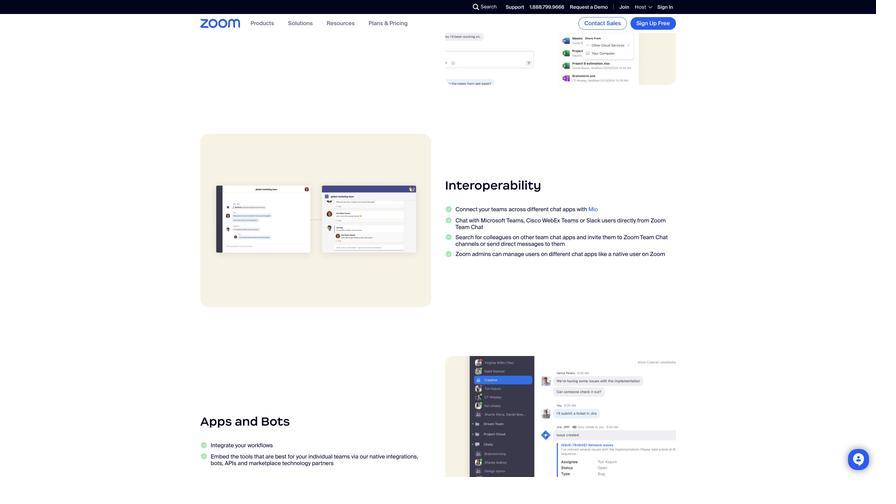 Task type: locate. For each thing, give the bounding box(es) containing it.
0 horizontal spatial for
[[288, 453, 295, 460]]

individual
[[309, 453, 333, 460]]

zoom logo image
[[200, 19, 240, 28]]

bots,
[[211, 460, 224, 467]]

0 horizontal spatial your
[[235, 442, 246, 450]]

1 horizontal spatial team
[[456, 224, 470, 231]]

1.888.799.9666 link
[[530, 4, 565, 10]]

0 horizontal spatial search
[[456, 234, 474, 241]]

1 horizontal spatial to
[[546, 241, 551, 248]]

for right best
[[288, 453, 295, 460]]

on inside search for colleagues on other team chat apps and invite them to zoom team chat channels or send direct messages to them
[[513, 234, 520, 241]]

chat inside search for colleagues on other team chat apps and invite them to zoom team chat channels or send direct messages to them
[[550, 234, 562, 241]]

users
[[602, 217, 616, 224], [526, 251, 540, 258]]

integrations,
[[387, 453, 418, 460]]

a right like
[[609, 251, 612, 258]]

users right slack
[[602, 217, 616, 224]]

1 horizontal spatial with
[[577, 206, 588, 213]]

zoom up time
[[278, 10, 293, 17]]

sign
[[658, 4, 668, 10], [637, 20, 649, 27]]

0 horizontal spatial team
[[294, 10, 308, 17]]

1 vertical spatial different
[[549, 251, 571, 258]]

1 vertical spatial teams
[[334, 453, 350, 460]]

2 horizontal spatial to
[[618, 234, 623, 241]]

connect
[[456, 206, 478, 213]]

1 horizontal spatial search
[[481, 3, 497, 10]]

from
[[260, 10, 272, 17], [638, 217, 650, 224]]

0 vertical spatial search
[[481, 3, 497, 10]]

and
[[353, 20, 363, 27], [577, 234, 587, 241], [235, 414, 258, 429], [238, 460, 248, 467]]

0 horizontal spatial them
[[552, 241, 565, 248]]

request a demo
[[570, 4, 608, 10]]

1 vertical spatial for
[[288, 453, 295, 460]]

for
[[475, 234, 482, 241], [288, 453, 295, 460]]

1.888.799.9666
[[530, 4, 565, 10]]

embed the tools that are best for your individual teams via our native integrations, bots, apis and marketplace technology partners
[[211, 453, 418, 467]]

send
[[487, 241, 500, 248]]

0 horizontal spatial or
[[481, 241, 486, 248]]

integrate
[[211, 442, 234, 450]]

search for colleagues on other team chat apps and invite them to zoom team chat channels or send direct messages to them
[[456, 234, 668, 248]]

0 vertical spatial your
[[479, 206, 490, 213]]

chat down search for colleagues on other team chat apps and invite them to zoom team chat channels or send direct messages to them
[[572, 251, 583, 258]]

team up solutions popup button
[[294, 10, 308, 17]]

search inside search for colleagues on other team chat apps and invite them to zoom team chat channels or send direct messages to them
[[456, 234, 474, 241]]

search up admins
[[456, 234, 474, 241]]

plans & pricing link
[[369, 20, 408, 27]]

sign for sign up free
[[637, 20, 649, 27]]

free
[[659, 20, 670, 27]]

and right "apis"
[[238, 460, 248, 467]]

them right invite
[[603, 234, 616, 241]]

zoom up the user
[[624, 234, 639, 241]]

on down team
[[541, 251, 548, 258]]

1 vertical spatial chat
[[550, 234, 562, 241]]

your
[[479, 206, 490, 213], [235, 442, 246, 450], [296, 453, 307, 460]]

your left "individual"
[[296, 453, 307, 460]]

or left slack
[[580, 217, 585, 224]]

0 vertical spatial users
[[602, 217, 616, 224]]

1 vertical spatial your
[[235, 442, 246, 450]]

join
[[620, 4, 630, 10]]

0 vertical spatial sign
[[658, 4, 668, 10]]

with
[[577, 206, 588, 213], [469, 217, 480, 224]]

team up the user
[[641, 234, 655, 241]]

0 horizontal spatial teams
[[334, 453, 350, 460]]

and inside search for colleagues on other team chat apps and invite them to zoom team chat channels or send direct messages to them
[[577, 234, 587, 241]]

0 horizontal spatial users
[[526, 251, 540, 258]]

channel
[[323, 10, 344, 17]]

webex
[[543, 217, 561, 224]]

and left invite
[[577, 234, 587, 241]]

your up the microsoft
[[479, 206, 490, 213]]

your for integrate
[[235, 442, 246, 450]]

sign left the up
[[637, 20, 649, 27]]

teams left via
[[334, 453, 350, 460]]

admins
[[472, 251, 491, 258]]

team
[[294, 10, 308, 17], [456, 224, 470, 231], [641, 234, 655, 241]]

0 horizontal spatial from
[[260, 10, 272, 17]]

your for connect
[[479, 206, 490, 213]]

team up channels
[[456, 224, 470, 231]]

for inside embed the tools that are best for your individual teams via our native integrations, bots, apis and marketplace technology partners
[[288, 453, 295, 460]]

stay
[[364, 20, 375, 27]]

apis
[[225, 460, 237, 467]]

and left stay at the top left
[[353, 20, 363, 27]]

to right time
[[292, 20, 297, 27]]

users inside 'chat with microsoft teams, cisco webex teams or slack users directly from zoom team chat'
[[602, 217, 616, 224]]

0 horizontal spatial to
[[292, 20, 297, 27]]

2 horizontal spatial team
[[641, 234, 655, 241]]

0 horizontal spatial sign
[[637, 20, 649, 27]]

on left files
[[242, 20, 249, 27]]

search left support
[[481, 3, 497, 10]]

search for search for colleagues on other team chat apps and invite them to zoom team chat channels or send direct messages to them
[[456, 234, 474, 241]]

your up tools
[[235, 442, 246, 450]]

a left demo
[[591, 4, 593, 10]]

zoom
[[278, 10, 293, 17], [651, 217, 666, 224], [624, 234, 639, 241], [456, 251, 471, 258], [650, 251, 666, 258]]

zoom inside 'chat with microsoft teams, cisco webex teams or slack users directly from zoom team chat'
[[651, 217, 666, 224]]

on
[[242, 20, 249, 27], [401, 20, 408, 27], [513, 234, 520, 241], [541, 251, 548, 258], [643, 251, 649, 258]]

to down directly
[[618, 234, 623, 241]]

1 vertical spatial native
[[370, 453, 385, 460]]

sales
[[607, 20, 621, 27]]

0 vertical spatial or
[[580, 217, 585, 224]]

native right our
[[370, 453, 385, 460]]

and inside embed the tools that are best for your individual teams via our native integrations, bots, apis and marketplace technology partners
[[238, 460, 248, 467]]

with down connect in the top of the page
[[469, 217, 480, 224]]

channels
[[456, 241, 479, 248]]

chat right team
[[550, 234, 562, 241]]

1 vertical spatial sign
[[637, 20, 649, 27]]

embed
[[211, 453, 229, 460]]

users down messages on the bottom
[[526, 251, 540, 258]]

a
[[591, 4, 593, 10], [273, 10, 277, 17], [609, 251, 612, 258]]

projects
[[409, 20, 430, 27]]

zoom down channels
[[456, 251, 471, 258]]

pricing
[[390, 20, 408, 27]]

zoom right directly
[[651, 217, 666, 224]]

1 horizontal spatial a
[[591, 4, 593, 10]]

apps
[[200, 414, 232, 429]]

a up real-
[[273, 10, 277, 17]]

team inside search for colleagues on other team chat apps and invite them to zoom team chat channels or send direct messages to them
[[641, 234, 655, 241]]

products button
[[251, 20, 274, 27]]

for left 'send'
[[475, 234, 482, 241]]

1 horizontal spatial or
[[580, 217, 585, 224]]

1 vertical spatial or
[[481, 241, 486, 248]]

that
[[254, 453, 264, 460]]

team for search
[[641, 234, 655, 241]]

them up 'zoom admins can manage users on different chat apps like a native user on zoom'
[[552, 241, 565, 248]]

different up cisco
[[528, 206, 549, 213]]

2 horizontal spatial your
[[479, 206, 490, 213]]

to up 'zoom admins can manage users on different chat apps like a native user on zoom'
[[546, 241, 551, 248]]

native
[[613, 251, 629, 258], [370, 453, 385, 460]]

0 horizontal spatial with
[[469, 217, 480, 224]]

1 vertical spatial from
[[638, 217, 650, 224]]

teams
[[492, 206, 508, 213], [334, 453, 350, 460]]

1 horizontal spatial sign
[[658, 4, 668, 10]]

1 horizontal spatial for
[[475, 234, 482, 241]]

from up in
[[260, 10, 272, 17]]

apps and bots image
[[445, 356, 676, 477]]

sign left in
[[658, 4, 668, 10]]

1 vertical spatial apps
[[563, 234, 576, 241]]

apps
[[563, 206, 576, 213], [563, 234, 576, 241], [585, 251, 597, 258]]

native left the user
[[613, 251, 629, 258]]

different down search for colleagues on other team chat apps and invite them to zoom team chat channels or send direct messages to them
[[549, 251, 571, 258]]

sign inside "link"
[[637, 20, 649, 27]]

interoperability image
[[200, 134, 431, 307]]

0 vertical spatial from
[[260, 10, 272, 17]]

sign in
[[658, 4, 674, 10]]

0 vertical spatial native
[[613, 251, 629, 258]]

via
[[352, 453, 359, 460]]

0 horizontal spatial native
[[370, 453, 385, 460]]

or inside 'chat with microsoft teams, cisco webex teams or slack users directly from zoom team chat'
[[580, 217, 585, 224]]

chat up webex
[[550, 206, 562, 213]]

with left mio link
[[577, 206, 588, 213]]

from right directly
[[638, 217, 650, 224]]

on left projects
[[401, 20, 408, 27]]

apps down 'chat with microsoft teams, cisco webex teams or slack users directly from zoom team chat'
[[563, 234, 576, 241]]

support
[[506, 4, 525, 10]]

1 horizontal spatial your
[[296, 453, 307, 460]]

apps left like
[[585, 251, 597, 258]]

2 vertical spatial chat
[[572, 251, 583, 258]]

None search field
[[447, 1, 475, 13]]

create documents from a zoom team chat channel
[[211, 10, 344, 17]]

or up admins
[[481, 241, 486, 248]]

sign up free link
[[631, 17, 676, 30]]

the
[[231, 453, 239, 460]]

2 vertical spatial apps
[[585, 251, 597, 258]]

1 vertical spatial search
[[456, 234, 474, 241]]

to
[[292, 20, 297, 27], [618, 234, 623, 241], [546, 241, 551, 248]]

like
[[599, 251, 607, 258]]

proactive
[[376, 20, 400, 27]]

1 horizontal spatial users
[[602, 217, 616, 224]]

other
[[521, 234, 535, 241]]

1 horizontal spatial teams
[[492, 206, 508, 213]]

teams inside embed the tools that are best for your individual teams via our native integrations, bots, apis and marketplace technology partners
[[334, 453, 350, 460]]

2 vertical spatial your
[[296, 453, 307, 460]]

team for chat
[[456, 224, 470, 231]]

chat
[[550, 206, 562, 213], [550, 234, 562, 241], [572, 251, 583, 258]]

them
[[603, 234, 616, 241], [552, 241, 565, 248]]

1 vertical spatial team
[[456, 224, 470, 231]]

technology
[[282, 460, 311, 467]]

messages
[[517, 241, 544, 248]]

teams up the microsoft
[[492, 206, 508, 213]]

team inside 'chat with microsoft teams, cisco webex teams or slack users directly from zoom team chat'
[[456, 224, 470, 231]]

create
[[211, 10, 228, 17]]

our
[[360, 453, 368, 460]]

apps up teams at the top right
[[563, 206, 576, 213]]

files
[[250, 20, 260, 27]]

1 horizontal spatial from
[[638, 217, 650, 224]]

2 vertical spatial team
[[641, 234, 655, 241]]

solutions
[[288, 20, 313, 27]]

can
[[493, 251, 502, 258]]

on left other on the right
[[513, 234, 520, 241]]

chat
[[310, 10, 322, 17], [456, 217, 468, 224], [471, 224, 483, 231], [656, 234, 668, 241]]

1 vertical spatial with
[[469, 217, 480, 224]]

search image
[[473, 4, 479, 10], [473, 4, 479, 10]]

0 vertical spatial for
[[475, 234, 482, 241]]

0 vertical spatial with
[[577, 206, 588, 213]]



Task type: vqa. For each thing, say whether or not it's contained in the screenshot.
direct
yes



Task type: describe. For each thing, give the bounding box(es) containing it.
integrate your workflows
[[211, 442, 273, 450]]

marketplace
[[249, 460, 281, 467]]

join link
[[620, 4, 630, 10]]

support link
[[506, 4, 525, 10]]

search for search
[[481, 3, 497, 10]]

0 vertical spatial chat
[[550, 206, 562, 213]]

tools
[[240, 453, 253, 460]]

colleagues
[[484, 234, 512, 241]]

teams
[[562, 217, 579, 224]]

0 vertical spatial teams
[[492, 206, 508, 213]]

contact sales link
[[579, 17, 627, 30]]

interoperability
[[445, 178, 542, 193]]

1 vertical spatial users
[[526, 251, 540, 258]]

teams,
[[507, 217, 525, 224]]

slack
[[587, 217, 601, 224]]

connect your teams across different chat apps with mio
[[456, 206, 598, 213]]

from inside 'chat with microsoft teams, cisco webex teams or slack users directly from zoom team chat'
[[638, 217, 650, 224]]

chat inside search for colleagues on other team chat apps and invite them to zoom team chat channels or send direct messages to them
[[656, 234, 668, 241]]

plans & pricing
[[369, 20, 408, 27]]

directly
[[618, 217, 636, 224]]

your inside embed the tools that are best for your individual teams via our native integrations, bots, apis and marketplace technology partners
[[296, 453, 307, 460]]

productivity
[[322, 20, 352, 27]]

sign for sign in
[[658, 4, 668, 10]]

team
[[536, 234, 549, 241]]

zoom admins can manage users on different chat apps like a native user on zoom
[[456, 251, 666, 258]]

on right the user
[[643, 251, 649, 258]]

best
[[275, 453, 287, 460]]

collaborate
[[211, 20, 241, 27]]

invite
[[588, 234, 602, 241]]

workflows
[[248, 442, 273, 450]]

host button
[[635, 4, 652, 10]]

time
[[279, 20, 291, 27]]

plans
[[369, 20, 383, 27]]

2 horizontal spatial a
[[609, 251, 612, 258]]

native inside embed the tools that are best for your individual teams via our native integrations, bots, apis and marketplace technology partners
[[370, 453, 385, 460]]

products
[[251, 20, 274, 27]]

documents
[[230, 10, 259, 17]]

sign in link
[[658, 4, 674, 10]]

0 horizontal spatial a
[[273, 10, 277, 17]]

0 vertical spatial team
[[294, 10, 308, 17]]

zoom inside search for colleagues on other team chat apps and invite them to zoom team chat channels or send direct messages to them
[[624, 234, 639, 241]]

solutions button
[[288, 20, 313, 27]]

request a demo link
[[570, 4, 608, 10]]

user
[[630, 251, 641, 258]]

1 horizontal spatial native
[[613, 251, 629, 258]]

mio link
[[589, 206, 598, 213]]

chat with microsoft teams, cisco webex teams or slack users directly from zoom team chat
[[456, 217, 666, 231]]

contact sales
[[585, 20, 621, 27]]

for inside search for colleagues on other team chat apps and invite them to zoom team chat channels or send direct messages to them
[[475, 234, 482, 241]]

are
[[266, 453, 274, 460]]

with inside 'chat with microsoft teams, cisco webex teams or slack users directly from zoom team chat'
[[469, 217, 480, 224]]

manage
[[503, 251, 525, 258]]

resources button
[[327, 20, 355, 27]]

request
[[570, 4, 589, 10]]

real-
[[268, 20, 279, 27]]

in
[[669, 4, 674, 10]]

partners
[[312, 460, 334, 467]]

up
[[650, 20, 657, 27]]

in
[[262, 20, 266, 27]]

increase
[[299, 20, 321, 27]]

0 vertical spatial apps
[[563, 206, 576, 213]]

&
[[385, 20, 388, 27]]

and up integrate your workflows
[[235, 414, 258, 429]]

zoom right the user
[[650, 251, 666, 258]]

apps and bots
[[200, 414, 290, 429]]

container image
[[200, 21, 207, 28]]

apps inside search for colleagues on other team chat apps and invite them to zoom team chat channels or send direct messages to them
[[563, 234, 576, 241]]

1 horizontal spatial them
[[603, 234, 616, 241]]

bots
[[261, 414, 290, 429]]

or inside search for colleagues on other team chat apps and invite them to zoom team chat channels or send direct messages to them
[[481, 241, 486, 248]]

sign up free
[[637, 20, 670, 27]]

direct
[[501, 241, 516, 248]]

0 vertical spatial different
[[528, 206, 549, 213]]

microsoft
[[481, 217, 506, 224]]

across
[[509, 206, 526, 213]]

cisco
[[527, 217, 541, 224]]

collaborate on files in real-time to increase productivity and stay proactive on projects
[[211, 20, 430, 27]]

mio
[[589, 206, 598, 213]]

contact
[[585, 20, 606, 27]]

demo
[[595, 4, 608, 10]]

host
[[635, 4, 647, 10]]

resources
[[327, 20, 355, 27]]



